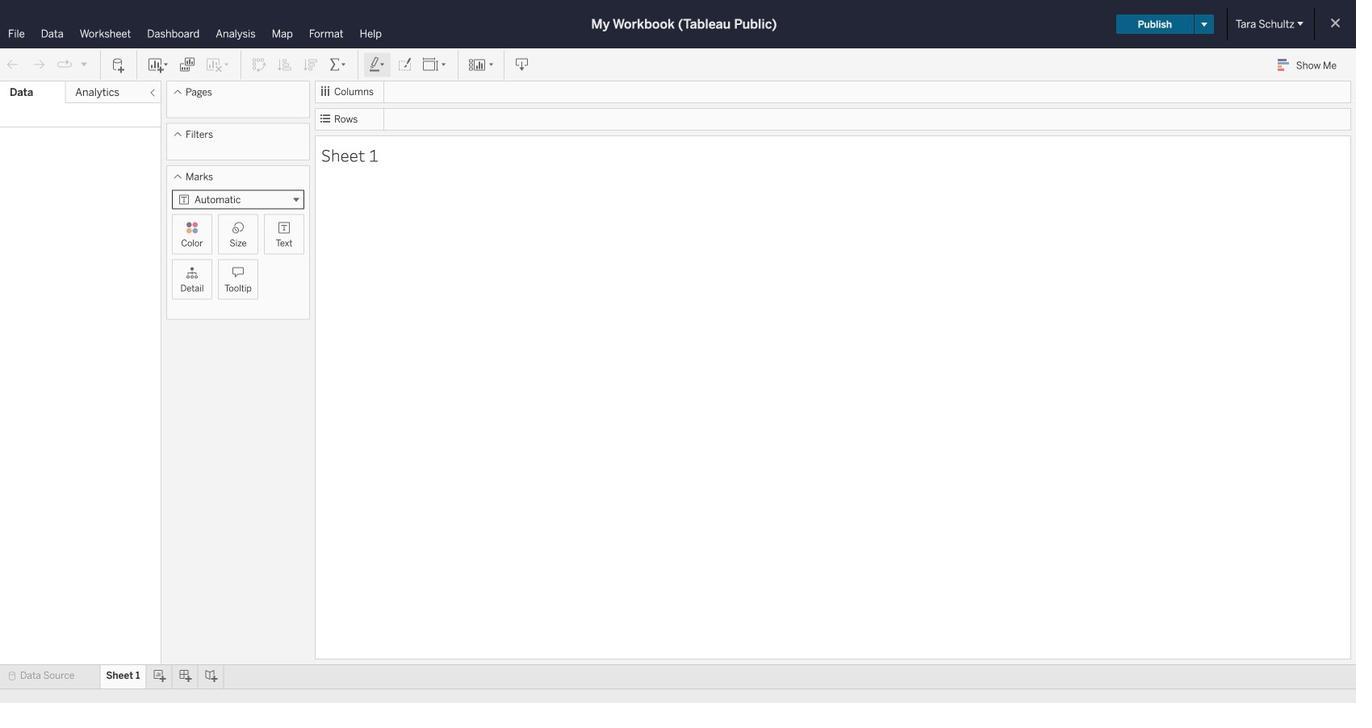 Task type: describe. For each thing, give the bounding box(es) containing it.
1 horizontal spatial replay animation image
[[79, 59, 89, 69]]

collapse image
[[148, 88, 157, 98]]

swap rows and columns image
[[251, 57, 267, 73]]

undo image
[[5, 57, 21, 73]]

new data source image
[[111, 57, 127, 73]]

totals image
[[329, 57, 348, 73]]

show/hide cards image
[[468, 57, 494, 73]]

highlight image
[[368, 57, 387, 73]]

sort ascending image
[[277, 57, 293, 73]]

fit image
[[422, 57, 448, 73]]

0 horizontal spatial replay animation image
[[57, 57, 73, 73]]

redo image
[[31, 57, 47, 73]]



Task type: vqa. For each thing, say whether or not it's contained in the screenshot.
4th the Add Favorite button from the right
no



Task type: locate. For each thing, give the bounding box(es) containing it.
duplicate image
[[179, 57, 195, 73]]

sort descending image
[[303, 57, 319, 73]]

format workbook image
[[396, 57, 412, 73]]

replay animation image left 'new data source' icon
[[79, 59, 89, 69]]

replay animation image
[[57, 57, 73, 73], [79, 59, 89, 69]]

new worksheet image
[[147, 57, 170, 73]]

replay animation image right redo icon
[[57, 57, 73, 73]]

download image
[[514, 57, 530, 73]]

clear sheet image
[[205, 57, 231, 73]]



